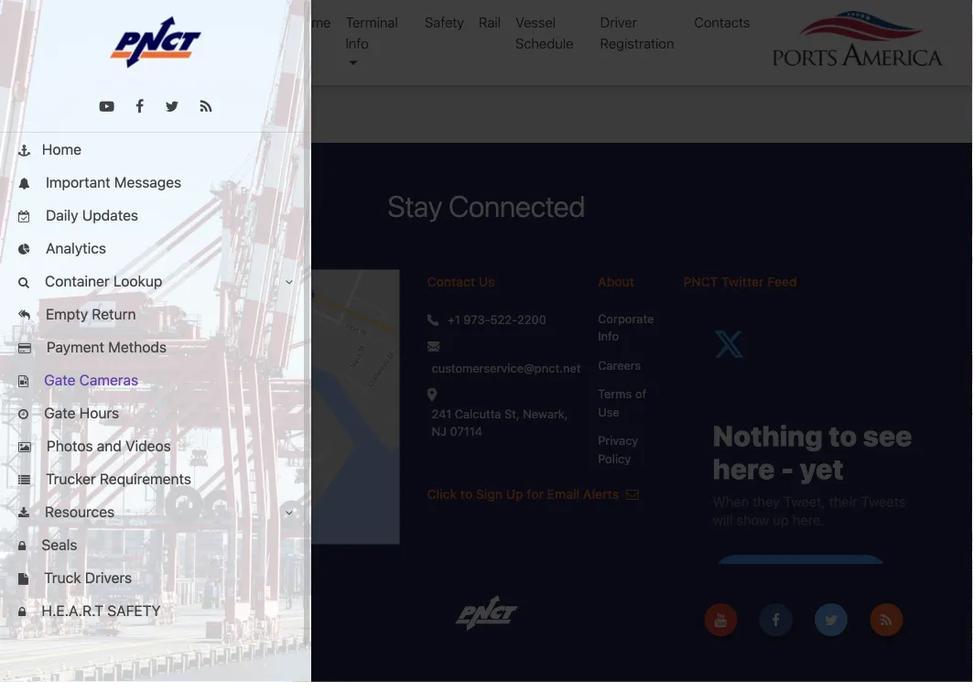 Task type: locate. For each thing, give the bounding box(es) containing it.
1 horizontal spatial every
[[703, 26, 743, 44]]

home
[[294, 14, 331, 30], [42, 141, 81, 158]]

1 vertical spatial pnct
[[61, 603, 93, 617]]

to
[[460, 486, 473, 501]]

0 horizontal spatial image refreshes every 30 seconds
[[145, 26, 389, 44]]

contacts
[[694, 14, 750, 30]]

1 vertical spatial gate
[[44, 404, 76, 422]]

schedule
[[516, 35, 574, 51]]

home link for safety link
[[287, 5, 338, 40]]

pnct
[[684, 274, 718, 289], [61, 603, 93, 617]]

pnct left |
[[61, 603, 93, 617]]

updates
[[82, 206, 138, 224]]

twitter image
[[165, 99, 179, 114]]

gate up photos
[[44, 404, 76, 422]]

0 horizontal spatial seconds
[[329, 26, 389, 44]]

30
[[307, 26, 326, 44], [746, 26, 765, 44]]

feed
[[767, 274, 797, 289]]

analytics
[[42, 239, 106, 257]]

seconds left safety link
[[329, 26, 389, 44]]

1 horizontal spatial home
[[294, 14, 331, 30]]

lookup
[[113, 272, 162, 290]]

1 image refreshes every 30 seconds from the left
[[145, 26, 389, 44]]

1 vertical spatial home link
[[0, 133, 311, 166]]

1 horizontal spatial refreshes
[[632, 26, 700, 44]]

1 gate from the top
[[44, 371, 76, 389]]

methods
[[108, 338, 167, 356]]

click to sign up for email alerts
[[427, 486, 622, 501]]

quick links
[[18, 24, 54, 61]]

registration
[[600, 35, 674, 51]]

hours
[[79, 404, 119, 422]]

gate
[[44, 371, 76, 389], [44, 404, 76, 422]]

home link
[[287, 5, 338, 40], [0, 133, 311, 166]]

image
[[145, 26, 189, 44], [584, 26, 628, 44]]

pnct left the twitter
[[684, 274, 718, 289]]

rail
[[479, 14, 501, 30]]

0 horizontal spatial image
[[145, 26, 189, 44]]

h.e.a.r.t
[[42, 602, 104, 619]]

1 horizontal spatial image refreshes every 30 seconds
[[584, 26, 829, 44]]

1 horizontal spatial seconds
[[769, 26, 829, 44]]

2 gate from the top
[[44, 404, 76, 422]]

0 horizontal spatial home
[[42, 141, 81, 158]]

2 seconds from the left
[[769, 26, 829, 44]]

image refreshes every 30 seconds
[[145, 26, 389, 44], [584, 26, 829, 44]]

1 horizontal spatial pnct
[[684, 274, 718, 289]]

1 horizontal spatial image
[[584, 26, 628, 44]]

download image
[[18, 508, 29, 519]]

resources
[[41, 503, 115, 521]]

gate cameras link
[[0, 364, 311, 396]]

|
[[96, 603, 99, 617]]

reply all image
[[18, 310, 30, 322]]

angle down image
[[285, 277, 293, 288]]

safety
[[425, 14, 464, 30]]

1 horizontal spatial 30
[[746, 26, 765, 44]]

daily updates
[[42, 206, 138, 224]]

calendar check o image
[[18, 211, 30, 223]]

quick links link
[[18, 22, 87, 63]]

messages
[[114, 174, 181, 191]]

refreshes
[[192, 26, 260, 44], [632, 26, 700, 44]]

0 vertical spatial gate
[[44, 371, 76, 389]]

sign in image
[[259, 594, 280, 618]]

0 horizontal spatial pnct
[[61, 603, 93, 617]]

contacts link
[[687, 5, 758, 40]]

0 horizontal spatial 30
[[307, 26, 326, 44]]

0 vertical spatial pnct
[[684, 274, 718, 289]]

seconds
[[329, 26, 389, 44], [769, 26, 829, 44]]

rail link
[[472, 5, 508, 40]]

every
[[264, 26, 303, 44], [703, 26, 743, 44]]

pnct for pnct | all rights reserved © 2023.
[[61, 603, 93, 617]]

container lookup
[[41, 272, 162, 290]]

1 image from the left
[[145, 26, 189, 44]]

daily updates link
[[0, 199, 311, 232]]

cameras
[[79, 371, 138, 389]]

photos and videos
[[43, 437, 171, 455]]

1 vertical spatial home
[[42, 141, 81, 158]]

0 horizontal spatial every
[[264, 26, 303, 44]]

seals
[[38, 536, 77, 554]]

payment methods
[[43, 338, 167, 356]]

credit card image
[[18, 343, 31, 355]]

important
[[46, 174, 110, 191]]

bell image
[[18, 178, 30, 190]]

search image
[[18, 277, 29, 289]]

gate hours
[[40, 404, 119, 422]]

return
[[92, 305, 136, 323]]

rights
[[119, 603, 151, 617]]

1 refreshes from the left
[[192, 26, 260, 44]]

seconds right contacts link on the top right
[[769, 26, 829, 44]]

gate down payment
[[44, 371, 76, 389]]

analytics link
[[0, 232, 311, 265]]

safety
[[107, 602, 161, 619]]

gate for gate hours
[[44, 404, 76, 422]]

contact us
[[427, 274, 495, 289]]

photos
[[47, 437, 93, 455]]

pnct for pnct twitter feed
[[684, 274, 718, 289]]

0 horizontal spatial refreshes
[[192, 26, 260, 44]]

photo image
[[18, 442, 31, 454]]

empty
[[46, 305, 88, 323]]

requirements
[[100, 470, 191, 488]]

rss image
[[200, 99, 212, 114]]

0 vertical spatial home link
[[287, 5, 338, 40]]



Task type: describe. For each thing, give the bounding box(es) containing it.
h.e.a.r.t safety
[[38, 602, 161, 619]]

pie chart image
[[18, 244, 30, 256]]

container
[[45, 272, 110, 290]]

twitter
[[722, 274, 764, 289]]

driver registration link
[[593, 5, 687, 60]]

2 every from the left
[[703, 26, 743, 44]]

trucker
[[46, 470, 96, 488]]

1 seconds from the left
[[329, 26, 389, 44]]

facebook image
[[136, 99, 144, 114]]

trucker requirements
[[42, 470, 191, 488]]

angle down image
[[285, 507, 293, 519]]

payment methods link
[[0, 331, 311, 364]]

safety link
[[418, 5, 472, 40]]

drivers
[[85, 569, 132, 586]]

videos
[[125, 437, 171, 455]]

©
[[206, 603, 217, 617]]

truck drivers link
[[0, 561, 311, 594]]

and
[[97, 437, 122, 455]]

important messages
[[42, 174, 181, 191]]

sign
[[476, 486, 503, 501]]

seals link
[[0, 528, 311, 561]]

up
[[506, 486, 524, 501]]

connected
[[449, 189, 585, 223]]

file image
[[18, 574, 28, 585]]

anchor image
[[18, 145, 30, 157]]

photos and videos link
[[0, 429, 311, 462]]

driver registration
[[600, 14, 674, 51]]

important messages link
[[0, 166, 311, 199]]

reserved
[[154, 603, 203, 617]]

links
[[18, 45, 51, 61]]

0 vertical spatial home
[[294, 14, 331, 30]]

quick
[[18, 24, 54, 41]]

home link for "daily updates" link
[[0, 133, 311, 166]]

all
[[102, 603, 116, 617]]

2 30 from the left
[[746, 26, 765, 44]]

youtube play image
[[99, 99, 114, 114]]

file movie o image
[[18, 376, 28, 388]]

trucker requirements link
[[0, 462, 311, 495]]

empty return
[[42, 305, 136, 323]]

clock o image
[[18, 409, 28, 421]]

stay
[[388, 189, 442, 223]]

driver
[[600, 14, 637, 30]]

truck drivers
[[40, 569, 132, 586]]

2023.
[[220, 603, 252, 617]]

click to sign up for email alerts link
[[427, 486, 639, 501]]

1 30 from the left
[[307, 26, 326, 44]]

vessel
[[516, 14, 556, 30]]

2 image refreshes every 30 seconds from the left
[[584, 26, 829, 44]]

us
[[479, 274, 495, 289]]

1 every from the left
[[264, 26, 303, 44]]

payment
[[47, 338, 104, 356]]

stay connected
[[388, 189, 585, 223]]

list image
[[18, 475, 30, 486]]

email
[[547, 486, 580, 501]]

pnct | all rights reserved © 2023.
[[61, 603, 256, 617]]

for
[[527, 486, 544, 501]]

2 refreshes from the left
[[632, 26, 700, 44]]

container lookup link
[[0, 265, 311, 298]]

truck
[[44, 569, 81, 586]]

h.e.a.r.t safety link
[[0, 594, 311, 627]]

click
[[427, 486, 457, 501]]

lock image
[[18, 607, 26, 618]]

gate hours link
[[0, 396, 311, 429]]

gate cameras
[[40, 371, 138, 389]]

2 image from the left
[[584, 26, 628, 44]]

pnct twitter feed
[[684, 274, 797, 289]]

contact
[[427, 274, 475, 289]]

vessel schedule link
[[508, 5, 593, 60]]

envelope o image
[[626, 487, 639, 500]]

daily
[[46, 206, 78, 224]]

alerts
[[583, 486, 619, 501]]

gate for gate cameras
[[44, 371, 76, 389]]

vessel schedule
[[516, 14, 574, 51]]

empty return link
[[0, 298, 311, 331]]

lock image
[[18, 541, 26, 552]]

resources link
[[0, 495, 311, 528]]

about
[[598, 274, 635, 289]]



Task type: vqa. For each thing, say whether or not it's contained in the screenshot.
the til
no



